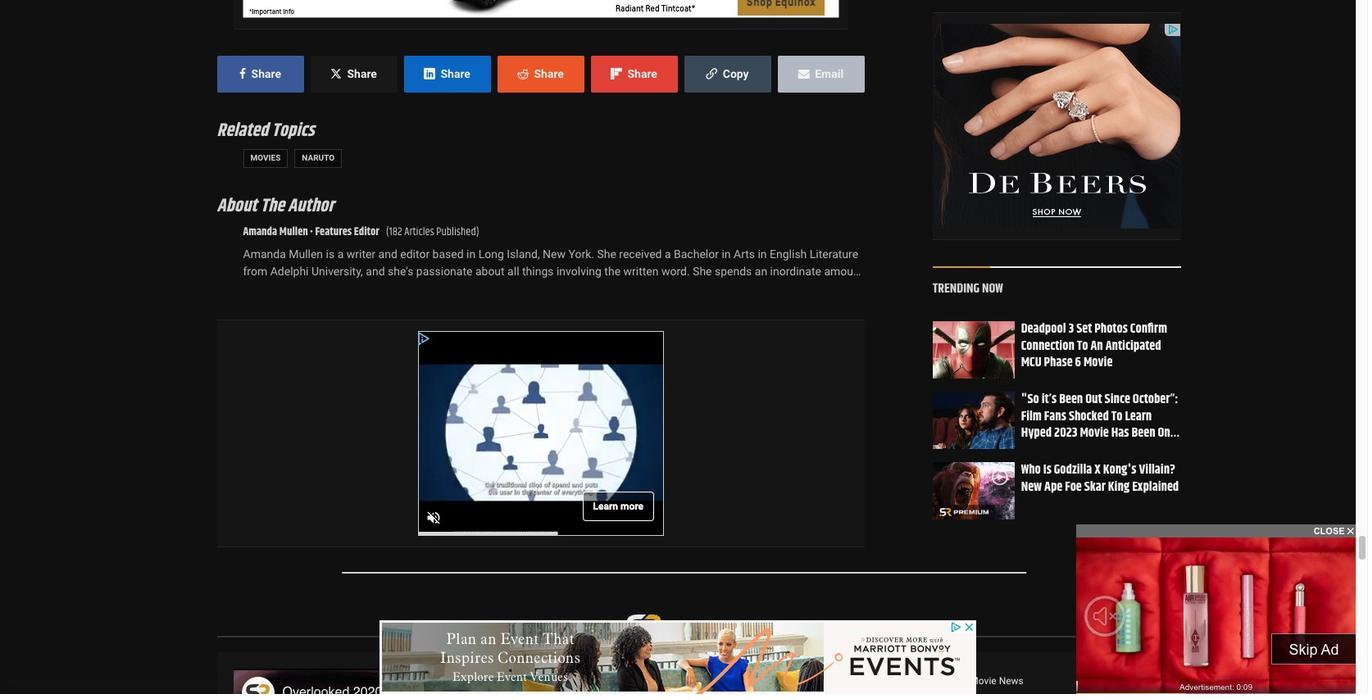 Task type: locate. For each thing, give the bounding box(es) containing it.
been left the on
[[1132, 423, 1155, 443]]

who is godzilla x kong's villain? new ape foe skar king explained link
[[1021, 459, 1179, 497]]

✕
[[1347, 526, 1354, 536]]

home
[[874, 675, 901, 687]]

advertisement:
[[1180, 683, 1234, 692]]

related topics
[[217, 117, 315, 145]]

been
[[1059, 389, 1083, 409], [1132, 423, 1155, 443]]

close ✕
[[1314, 526, 1354, 536]]

0 vertical spatial movie
[[1084, 352, 1113, 373]]

hyped
[[1021, 423, 1052, 443]]

phase
[[1044, 352, 1073, 373]]

0 horizontal spatial to
[[1077, 335, 1088, 356]]

0 vertical spatial been
[[1059, 389, 1083, 409]]

naruto
[[302, 154, 335, 163]]

advertisement region
[[242, 0, 839, 18], [934, 24, 1180, 229], [418, 331, 664, 536], [380, 621, 976, 694]]

6
[[1075, 352, 1081, 373]]

movies down the related topics
[[250, 154, 281, 163]]

1 horizontal spatial movies link
[[920, 675, 951, 687]]

articles
[[404, 223, 434, 241]]

published)
[[436, 223, 479, 241]]

out
[[1085, 389, 1102, 409]]

movies link
[[243, 149, 288, 168], [920, 675, 951, 687]]

movies link down the related topics
[[243, 149, 288, 168]]

1 share from the left
[[251, 67, 281, 80]]

to left learn
[[1111, 406, 1123, 426]]

deadpool 3 set photos confirm connection to an anticipated mcu phase 6 movie link
[[1021, 318, 1167, 373]]

related
[[217, 117, 268, 145]]

0 horizontal spatial screenrant logo image
[[625, 614, 776, 640]]

movies
[[250, 154, 281, 163], [920, 675, 951, 687]]

amanda mullen • features editor (182 articles published)
[[243, 223, 479, 241]]

streaming
[[1021, 440, 1071, 460]]

video player region containing advertisement: 0:09
[[1076, 538, 1356, 694]]

share
[[251, 67, 281, 80], [347, 67, 377, 80], [441, 67, 470, 80], [534, 67, 564, 80], [627, 67, 657, 80]]

free
[[1091, 440, 1112, 460]]

4 share link from the left
[[497, 56, 584, 93]]

1 vertical spatial movies
[[920, 675, 951, 687]]

0 horizontal spatial movies
[[250, 154, 281, 163]]

1 vertical spatial been
[[1132, 423, 1155, 443]]

0 vertical spatial movies link
[[243, 149, 288, 168]]

on
[[1158, 423, 1170, 443]]

1 vertical spatial movie
[[1080, 423, 1109, 443]]

to
[[1077, 335, 1088, 356], [1111, 406, 1123, 426]]

0 horizontal spatial movies link
[[243, 149, 288, 168]]

share for first the share "link"
[[251, 67, 281, 80]]

share for third the share "link"
[[441, 67, 470, 80]]

movies right home
[[920, 675, 951, 687]]

news
[[999, 675, 1024, 687]]

movie inside "so it's been out since october": film fans shocked to learn hyped 2023 movie has been on streaming for free
[[1080, 423, 1109, 443]]

trending
[[933, 278, 980, 299]]

1 horizontal spatial screenrant logo image
[[939, 508, 988, 516]]

"so it's been out since october": film fans shocked to learn hyped 2023 movie has been on streaming for free
[[1021, 389, 1178, 460]]

2 share link from the left
[[310, 56, 397, 93]]

topics
[[272, 117, 315, 145]]

trending now
[[933, 278, 1003, 299]]

•
[[310, 223, 313, 241]]

ad
[[1321, 642, 1339, 658]]

1 vertical spatial movies link
[[920, 675, 951, 687]]

skip ad
[[1289, 642, 1339, 658]]

been right it's
[[1059, 389, 1083, 409]]

x
[[1095, 459, 1101, 480]]

0 vertical spatial to
[[1077, 335, 1088, 356]]

2 vertical spatial movie
[[970, 675, 997, 687]]

1 horizontal spatial video player region
[[1076, 538, 1356, 694]]

movies link right home
[[920, 675, 951, 687]]

godzilla
[[1054, 459, 1092, 480]]

2 share from the left
[[347, 67, 377, 80]]

movie inside deadpool 3 set photos confirm connection to an anticipated mcu phase 6 movie
[[1084, 352, 1113, 373]]

author
[[288, 192, 334, 220]]

email
[[815, 67, 844, 80]]

to left an
[[1077, 335, 1088, 356]]

screenrant logo image
[[939, 508, 988, 516], [625, 614, 776, 640]]

1 vertical spatial to
[[1111, 406, 1123, 426]]

fans
[[1044, 406, 1066, 426]]

deadpool
[[1021, 318, 1066, 339]]

share for 5th the share "link" from left
[[627, 67, 657, 80]]

3 share from the left
[[441, 67, 470, 80]]

an
[[1091, 335, 1103, 356]]

ape
[[1044, 476, 1063, 497]]

1 horizontal spatial been
[[1132, 423, 1155, 443]]

copy
[[723, 67, 749, 80]]

skip
[[1289, 642, 1318, 658]]

features
[[315, 223, 352, 241]]

0 vertical spatial screenrant logo image
[[939, 508, 988, 516]]

who
[[1021, 459, 1041, 480]]

5 share link from the left
[[591, 56, 677, 93]]

is
[[1043, 459, 1052, 480]]

5 share from the left
[[627, 67, 657, 80]]

mullen
[[279, 223, 308, 241]]

video player region
[[1076, 538, 1356, 694], [233, 669, 848, 694]]

1 horizontal spatial to
[[1111, 406, 1123, 426]]

since
[[1105, 389, 1130, 409]]

share link
[[217, 56, 304, 93], [310, 56, 397, 93], [404, 56, 491, 93], [497, 56, 584, 93], [591, 56, 677, 93]]

shocked
[[1069, 406, 1109, 426]]

"so it's been out since october": film fans shocked to learn hyped 2023 movie has been on streaming for free link
[[1021, 389, 1180, 460]]

movie
[[1084, 352, 1113, 373], [1080, 423, 1109, 443], [970, 675, 997, 687]]

4 share from the left
[[534, 67, 564, 80]]

movie news link
[[970, 675, 1024, 687]]

it's
[[1042, 389, 1057, 409]]

1 share link from the left
[[217, 56, 304, 93]]



Task type: vqa. For each thing, say whether or not it's contained in the screenshot.
'home' Link
yes



Task type: describe. For each thing, give the bounding box(es) containing it.
0 horizontal spatial video player region
[[233, 669, 848, 694]]

editor
[[354, 223, 379, 241]]

home link
[[874, 675, 901, 687]]

skar
[[1084, 476, 1106, 497]]

share for second the share "link" from the right
[[534, 67, 564, 80]]

kong's
[[1103, 459, 1137, 480]]

who is godzilla x kong's villain? new ape foe skar king explained
[[1021, 459, 1179, 497]]

amanda
[[243, 223, 277, 241]]

0 vertical spatial movies
[[250, 154, 281, 163]]

naruto link
[[295, 149, 342, 168]]

email link
[[777, 56, 864, 93]]

set
[[1076, 318, 1092, 339]]

film
[[1021, 406, 1042, 426]]

"so
[[1021, 389, 1039, 409]]

now
[[982, 278, 1003, 299]]

2023
[[1054, 423, 1077, 443]]

about
[[217, 192, 257, 220]]

close
[[1314, 526, 1345, 536]]

close ✕ button
[[1076, 525, 1356, 538]]

3 share link from the left
[[404, 56, 491, 93]]

learn
[[1125, 406, 1152, 426]]

foe
[[1065, 476, 1082, 497]]

october":
[[1133, 389, 1178, 409]]

3
[[1068, 318, 1074, 339]]

confirm
[[1130, 318, 1167, 339]]

0 horizontal spatial been
[[1059, 389, 1083, 409]]

anticipated
[[1106, 335, 1161, 356]]

(182
[[386, 223, 402, 241]]

about the author
[[217, 192, 334, 220]]

mcu
[[1021, 352, 1042, 373]]

share for fourth the share "link" from the right
[[347, 67, 377, 80]]

skar-king-and-godzilla-in-godzilla-x-kong-the-new-empire 1 image
[[933, 462, 1015, 519]]

connection
[[1021, 335, 1074, 356]]

emilia jones looks over at nicholas braun as they sit side-by-side in a movie theater in cat person. 1 image
[[933, 391, 1015, 449]]

the
[[260, 192, 284, 220]]

movie news
[[970, 675, 1024, 687]]

explained
[[1132, 476, 1179, 497]]

0:09
[[1237, 683, 1252, 692]]

copy link
[[684, 56, 771, 93]]

new
[[1021, 476, 1042, 497]]

advertisement: 0:09
[[1180, 683, 1252, 692]]

1 horizontal spatial movies
[[920, 675, 951, 687]]

deadpool (ryan reynolds) looking straight at the camera in deadpool 2 1 image
[[933, 321, 1015, 378]]

deadpool 3 set photos confirm connection to an anticipated mcu phase 6 movie
[[1021, 318, 1167, 373]]

1 vertical spatial screenrant logo image
[[625, 614, 776, 640]]

to inside deadpool 3 set photos confirm connection to an anticipated mcu phase 6 movie
[[1077, 335, 1088, 356]]

for
[[1073, 440, 1089, 460]]

to inside "so it's been out since october": film fans shocked to learn hyped 2023 movie has been on streaming for free
[[1111, 406, 1123, 426]]

has
[[1111, 423, 1129, 443]]

villain?
[[1139, 459, 1175, 480]]

photos
[[1095, 318, 1128, 339]]

king
[[1108, 476, 1130, 497]]



